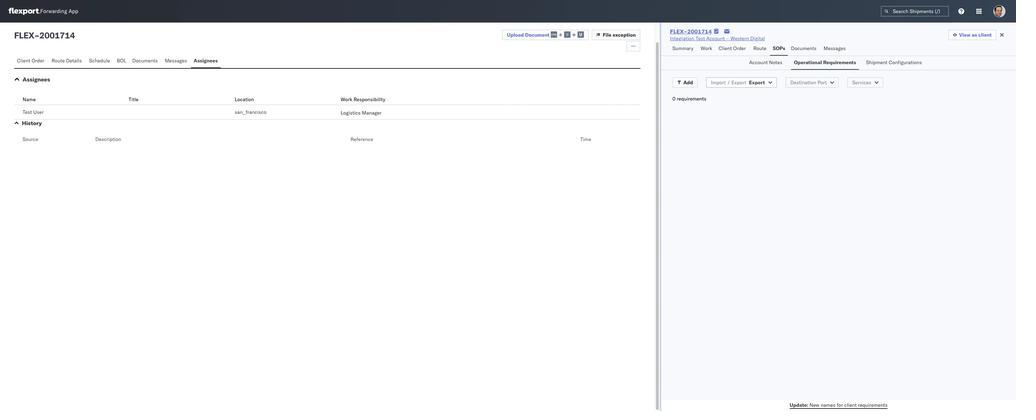 Task type: vqa. For each thing, say whether or not it's contained in the screenshot.
'Search Shipments (/)' text box
yes



Task type: locate. For each thing, give the bounding box(es) containing it.
documents button
[[788, 42, 821, 56], [129, 54, 162, 68]]

requirements right for
[[858, 402, 888, 409]]

documents button up operational
[[788, 42, 821, 56]]

account down route button
[[749, 59, 768, 66]]

bol button
[[114, 54, 129, 68]]

1 horizontal spatial requirements
[[858, 402, 888, 409]]

account
[[706, 35, 725, 42], [749, 59, 768, 66]]

0 vertical spatial documents
[[791, 45, 817, 52]]

documents right bol button
[[132, 58, 158, 64]]

test
[[696, 35, 705, 42], [23, 109, 32, 115]]

time
[[580, 136, 591, 143]]

1 vertical spatial order
[[32, 58, 44, 64]]

1 vertical spatial route
[[52, 58, 65, 64]]

file exception button
[[592, 30, 640, 40], [592, 30, 640, 40]]

1 horizontal spatial test
[[696, 35, 705, 42]]

1 vertical spatial client
[[17, 58, 30, 64]]

work up "logistics"
[[341, 96, 352, 103]]

client order down flex
[[17, 58, 44, 64]]

0 vertical spatial assignees
[[194, 58, 218, 64]]

sops
[[773, 45, 785, 52]]

client right for
[[844, 402, 857, 409]]

order for "client order" button to the right
[[733, 45, 746, 52]]

0 vertical spatial account
[[706, 35, 725, 42]]

- down forwarding app 'link'
[[34, 30, 39, 41]]

work
[[701, 45, 712, 52], [341, 96, 352, 103]]

0 horizontal spatial 2001714
[[39, 30, 75, 41]]

client down flex
[[17, 58, 30, 64]]

messages button
[[821, 42, 850, 56], [162, 54, 191, 68]]

1 horizontal spatial documents
[[791, 45, 817, 52]]

order
[[733, 45, 746, 52], [32, 58, 44, 64]]

0 horizontal spatial assignees button
[[23, 76, 50, 83]]

flexport. image
[[8, 8, 40, 15]]

0 vertical spatial route
[[753, 45, 766, 52]]

flex
[[14, 30, 34, 41]]

messages
[[824, 45, 846, 52], [165, 58, 187, 64]]

1 horizontal spatial -
[[726, 35, 729, 42]]

assignees button
[[191, 54, 221, 68], [23, 76, 50, 83]]

0 horizontal spatial messages
[[165, 58, 187, 64]]

-
[[34, 30, 39, 41], [726, 35, 729, 42]]

1 vertical spatial documents
[[132, 58, 158, 64]]

client order button down flex
[[14, 54, 49, 68]]

client down integration test account - western digital link
[[719, 45, 732, 52]]

1 vertical spatial test
[[23, 109, 32, 115]]

1 vertical spatial messages
[[165, 58, 187, 64]]

0 horizontal spatial client order button
[[14, 54, 49, 68]]

sops button
[[770, 42, 788, 56]]

0 horizontal spatial documents
[[132, 58, 158, 64]]

1 horizontal spatial export
[[749, 79, 765, 86]]

1 vertical spatial assignees button
[[23, 76, 50, 83]]

0 horizontal spatial order
[[32, 58, 44, 64]]

order down flex - 2001714
[[32, 58, 44, 64]]

0 horizontal spatial documents button
[[129, 54, 162, 68]]

import / export export
[[711, 79, 765, 86]]

requirements
[[823, 59, 856, 66]]

1 horizontal spatial account
[[749, 59, 768, 66]]

2001714 up integration
[[687, 28, 712, 35]]

0 requirements
[[673, 96, 706, 102]]

route button
[[751, 42, 770, 56]]

operational
[[794, 59, 822, 66]]

requirements
[[677, 96, 706, 102], [858, 402, 888, 409]]

view
[[959, 32, 971, 38]]

assignees
[[194, 58, 218, 64], [23, 76, 50, 83]]

1 horizontal spatial route
[[753, 45, 766, 52]]

route for route details
[[52, 58, 65, 64]]

Search Shipments (/) text field
[[881, 6, 949, 17]]

shipment
[[866, 59, 888, 66]]

0 horizontal spatial route
[[52, 58, 65, 64]]

export
[[732, 79, 746, 86], [749, 79, 765, 86]]

title
[[129, 96, 139, 103]]

route
[[753, 45, 766, 52], [52, 58, 65, 64]]

0 vertical spatial work
[[701, 45, 712, 52]]

0 horizontal spatial export
[[732, 79, 746, 86]]

destination port
[[790, 79, 827, 86]]

view as client
[[959, 32, 992, 38]]

route inside 'button'
[[52, 58, 65, 64]]

forwarding app
[[40, 8, 78, 15]]

export down account notes 'button'
[[749, 79, 765, 86]]

0 horizontal spatial -
[[34, 30, 39, 41]]

requirements down "add" at the top
[[677, 96, 706, 102]]

work down integration test account - western digital
[[701, 45, 712, 52]]

2001714
[[687, 28, 712, 35], [39, 30, 75, 41]]

0 horizontal spatial work
[[341, 96, 352, 103]]

0 vertical spatial requirements
[[677, 96, 706, 102]]

1 vertical spatial account
[[749, 59, 768, 66]]

names
[[821, 402, 836, 409]]

client right as
[[978, 32, 992, 38]]

export right /
[[732, 79, 746, 86]]

summary
[[673, 45, 694, 52]]

2001714 down forwarding app
[[39, 30, 75, 41]]

order down western
[[733, 45, 746, 52]]

order for the left "client order" button
[[32, 58, 44, 64]]

route down digital
[[753, 45, 766, 52]]

documents button right bol
[[129, 54, 162, 68]]

work inside work "button"
[[701, 45, 712, 52]]

0 vertical spatial client
[[719, 45, 732, 52]]

0 vertical spatial client
[[978, 32, 992, 38]]

services
[[852, 79, 871, 86]]

1 horizontal spatial order
[[733, 45, 746, 52]]

0 vertical spatial client order
[[719, 45, 746, 52]]

0 vertical spatial order
[[733, 45, 746, 52]]

add button
[[673, 77, 698, 88]]

0 horizontal spatial test
[[23, 109, 32, 115]]

1 horizontal spatial client
[[978, 32, 992, 38]]

assignees inside "button"
[[194, 58, 218, 64]]

route details button
[[49, 54, 86, 68]]

1 horizontal spatial work
[[701, 45, 712, 52]]

location
[[235, 96, 254, 103]]

account up work "button"
[[706, 35, 725, 42]]

documents up operational
[[791, 45, 817, 52]]

flex-2001714
[[670, 28, 712, 35]]

client
[[978, 32, 992, 38], [844, 402, 857, 409]]

1 vertical spatial work
[[341, 96, 352, 103]]

client order down western
[[719, 45, 746, 52]]

description
[[95, 136, 121, 143]]

flex - 2001714
[[14, 30, 75, 41]]

test down flex-2001714 link
[[696, 35, 705, 42]]

1 vertical spatial requirements
[[858, 402, 888, 409]]

file exception
[[603, 32, 636, 38]]

client order
[[719, 45, 746, 52], [17, 58, 44, 64]]

1 horizontal spatial client
[[719, 45, 732, 52]]

1 horizontal spatial assignees
[[194, 58, 218, 64]]

manager
[[362, 110, 381, 116]]

0 horizontal spatial client order
[[17, 58, 44, 64]]

1 vertical spatial assignees
[[23, 76, 50, 83]]

update:
[[790, 402, 808, 409]]

user
[[33, 109, 44, 115]]

update: new names for client requirements
[[790, 402, 888, 409]]

0 horizontal spatial client
[[844, 402, 857, 409]]

messages for rightmost messages button
[[824, 45, 846, 52]]

shipment configurations button
[[863, 56, 928, 70]]

- left western
[[726, 35, 729, 42]]

schedule
[[89, 58, 110, 64]]

configurations
[[889, 59, 922, 66]]

0 horizontal spatial messages button
[[162, 54, 191, 68]]

route inside button
[[753, 45, 766, 52]]

documents
[[791, 45, 817, 52], [132, 58, 158, 64]]

destination port button
[[785, 77, 839, 88]]

client order button down western
[[716, 42, 751, 56]]

add
[[683, 79, 693, 86]]

1 horizontal spatial messages
[[824, 45, 846, 52]]

client
[[719, 45, 732, 52], [17, 58, 30, 64]]

upload
[[507, 32, 524, 38]]

work for work
[[701, 45, 712, 52]]

0 vertical spatial messages
[[824, 45, 846, 52]]

0 vertical spatial assignees button
[[191, 54, 221, 68]]

route left details
[[52, 58, 65, 64]]

client order button
[[716, 42, 751, 56], [14, 54, 49, 68]]

test left the user
[[23, 109, 32, 115]]

1 horizontal spatial client order
[[719, 45, 746, 52]]

0 horizontal spatial client
[[17, 58, 30, 64]]

forwarding
[[40, 8, 67, 15]]



Task type: describe. For each thing, give the bounding box(es) containing it.
flex-
[[670, 28, 687, 35]]

services button
[[847, 77, 883, 88]]

as
[[972, 32, 977, 38]]

logistics manager
[[341, 110, 381, 116]]

reference
[[351, 136, 373, 143]]

1 horizontal spatial assignees button
[[191, 54, 221, 68]]

integration test account - western digital link
[[670, 35, 765, 42]]

test user
[[23, 109, 44, 115]]

summary button
[[670, 42, 698, 56]]

app
[[69, 8, 78, 15]]

upload document button
[[502, 30, 589, 40]]

document
[[525, 32, 550, 38]]

exception
[[613, 32, 636, 38]]

upload document
[[507, 32, 550, 38]]

shipment configurations
[[866, 59, 922, 66]]

/
[[727, 79, 730, 86]]

western
[[731, 35, 749, 42]]

0 horizontal spatial requirements
[[677, 96, 706, 102]]

account inside 'button'
[[749, 59, 768, 66]]

integration
[[670, 35, 694, 42]]

san_francisco
[[235, 109, 266, 115]]

for
[[837, 402, 843, 409]]

digital
[[750, 35, 765, 42]]

route for route
[[753, 45, 766, 52]]

work button
[[698, 42, 716, 56]]

import
[[711, 79, 726, 86]]

schedule button
[[86, 54, 114, 68]]

work for work responsibility
[[341, 96, 352, 103]]

logistics
[[341, 110, 361, 116]]

name
[[23, 96, 36, 103]]

bol
[[117, 58, 126, 64]]

forwarding app link
[[8, 8, 78, 15]]

operational requirements
[[794, 59, 856, 66]]

route details
[[52, 58, 82, 64]]

file
[[603, 32, 611, 38]]

0
[[673, 96, 676, 102]]

history
[[22, 120, 42, 127]]

account notes
[[749, 59, 782, 66]]

- inside integration test account - western digital link
[[726, 35, 729, 42]]

view as client button
[[948, 30, 996, 40]]

messages for leftmost messages button
[[165, 58, 187, 64]]

0 horizontal spatial assignees
[[23, 76, 50, 83]]

work responsibility
[[341, 96, 385, 103]]

1 horizontal spatial documents button
[[788, 42, 821, 56]]

1 vertical spatial client order
[[17, 58, 44, 64]]

history button
[[22, 120, 42, 127]]

1 horizontal spatial messages button
[[821, 42, 850, 56]]

flex-2001714 link
[[670, 28, 712, 35]]

1 horizontal spatial client order button
[[716, 42, 751, 56]]

1 horizontal spatial 2001714
[[687, 28, 712, 35]]

new
[[810, 402, 820, 409]]

destination
[[790, 79, 816, 86]]

account notes button
[[746, 56, 787, 70]]

source
[[23, 136, 38, 143]]

notes
[[769, 59, 782, 66]]

1 export from the left
[[732, 79, 746, 86]]

0 horizontal spatial account
[[706, 35, 725, 42]]

responsibility
[[354, 96, 385, 103]]

0 vertical spatial test
[[696, 35, 705, 42]]

2 export from the left
[[749, 79, 765, 86]]

details
[[66, 58, 82, 64]]

operational requirements button
[[791, 56, 859, 70]]

client inside button
[[978, 32, 992, 38]]

1 vertical spatial client
[[844, 402, 857, 409]]

integration test account - western digital
[[670, 35, 765, 42]]

port
[[818, 79, 827, 86]]



